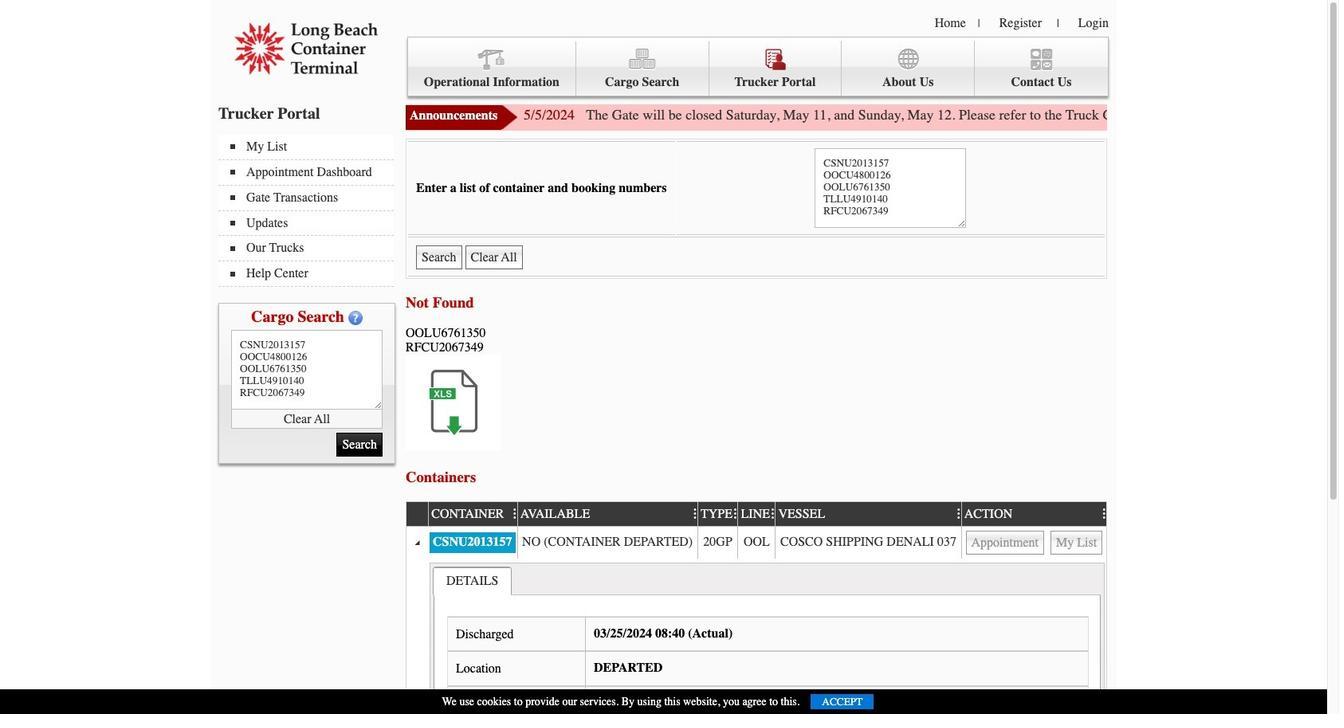 Task type: locate. For each thing, give the bounding box(es) containing it.
column header
[[407, 502, 428, 527]]

line edit column settings image
[[767, 508, 775, 521]]

column header inside row
[[407, 502, 428, 527]]

0 vertical spatial menu bar
[[408, 37, 1109, 96]]

menu bar
[[408, 37, 1109, 96], [219, 135, 402, 287]]

row
[[407, 501, 1115, 527], [407, 527, 1107, 559], [407, 559, 1107, 715]]

cell
[[407, 527, 428, 559], [428, 527, 517, 559], [517, 527, 698, 559], [698, 527, 738, 559], [738, 527, 775, 559], [775, 527, 961, 559], [961, 527, 1107, 559], [407, 559, 428, 715], [428, 559, 1107, 715]]

tab list inside row
[[433, 567, 512, 596]]

2 row from the top
[[407, 527, 1107, 559]]

1 row from the top
[[407, 501, 1115, 527]]

type edit column settings image
[[730, 508, 738, 521]]

Enter container numbers and/ or booking numbers. Press ESC to reset input box text field
[[815, 148, 967, 228]]

row group
[[407, 527, 1107, 715]]

1 horizontal spatial menu bar
[[408, 37, 1109, 96]]

None submit
[[416, 246, 462, 270], [337, 433, 383, 457], [416, 246, 462, 270], [337, 433, 383, 457]]

tree grid
[[407, 501, 1115, 715]]

Enter container numbers and/ or booking numbers.  text field
[[231, 330, 383, 410]]

tab list
[[433, 567, 512, 596]]

1 vertical spatial menu bar
[[219, 135, 402, 287]]

None button
[[465, 246, 523, 270], [966, 531, 1045, 555], [1051, 531, 1103, 555], [465, 246, 523, 270], [966, 531, 1045, 555], [1051, 531, 1103, 555]]

tab
[[433, 567, 512, 596]]



Task type: describe. For each thing, give the bounding box(es) containing it.
available edit column settings image
[[689, 508, 698, 521]]

vessel edit column settings image
[[953, 508, 961, 521]]

0 horizontal spatial menu bar
[[219, 135, 402, 287]]

action edit column settings image
[[1099, 508, 1107, 521]]

container edit column settings image
[[509, 508, 517, 521]]

3 row from the top
[[407, 559, 1107, 715]]



Task type: vqa. For each thing, say whether or not it's contained in the screenshot.
COLUMN HEADER
yes



